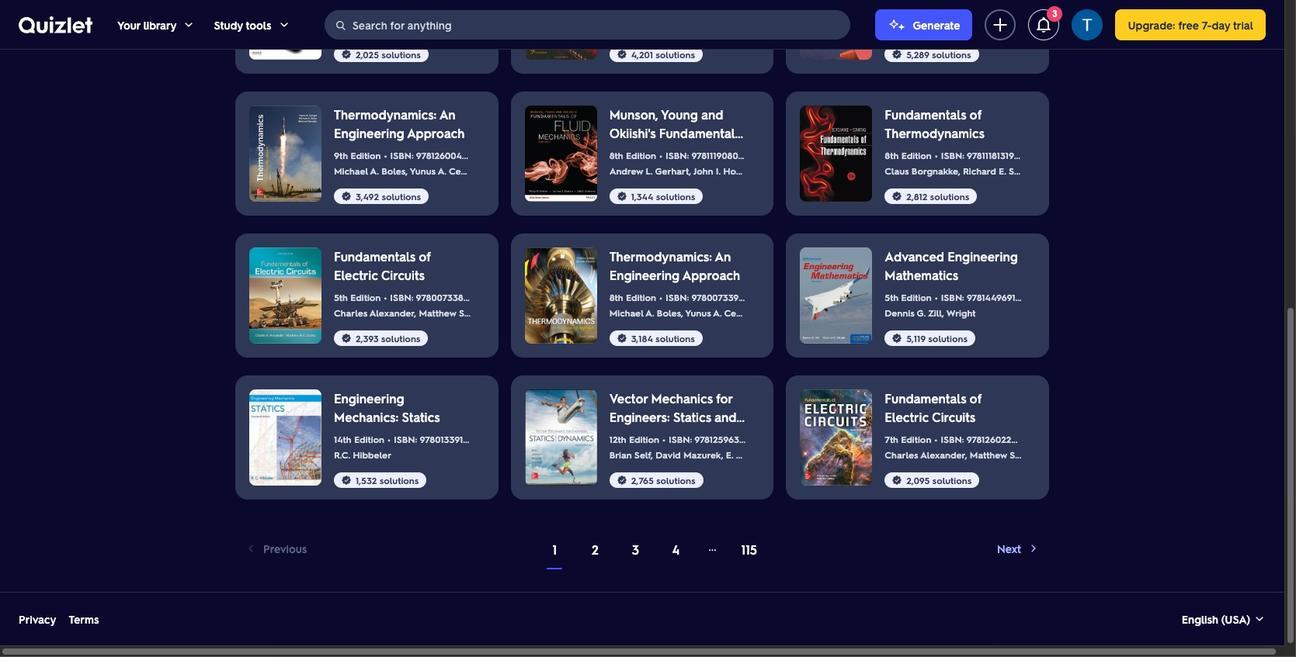 Task type: describe. For each thing, give the bounding box(es) containing it.
more) inside the fundamentals of electric circuits 5th edition • isbn: 9780073380575 (3 more) charles alexander, matthew sadiku
[[497, 291, 523, 304]]

fundamentals of electric circuits 7th edition by charles alexander, matthew sadiku image
[[800, 390, 872, 486]]

claus
[[885, 165, 909, 177]]

your
[[117, 17, 140, 31]]

isbn: inside 'advanced engineering mathematics 5th edition • isbn: 9781449691721 (2 more) dennis g. zill, wright'
[[941, 291, 964, 304]]

c.
[[436, 23, 445, 35]]

m.
[[799, 165, 809, 177]]

approach for thermodynamics: an engineering approach 8th edition • isbn: 9780073398174 michael a. boles, yunus a. cengel
[[682, 267, 740, 283]]

2,025
[[356, 48, 379, 61]]

andrew
[[609, 165, 643, 177]]

5th inside 'advanced engineering mathematics 5th edition • isbn: 9781449691721 (2 more) dennis g. zill, wright'
[[885, 291, 899, 304]]

thermodynamics: an engineering approach link for thermodynamics: an engineering approach 9th edition • isbn: 9781260048667 michael a. boles, yunus a. cengel
[[334, 106, 472, 143]]

2,393
[[356, 332, 379, 345]]

isbn: inside 'thermodynamics: an engineering approach 9th edition • isbn: 9781260048667 michael a. boles, yunus a. cengel'
[[390, 149, 414, 162]]

statics inside vector mechanics for engineers: statics and dynamics
[[673, 409, 711, 426]]

s.
[[357, 23, 365, 35]]

of for fundamentals of electric circuits 5th edition • isbn: 9780073380575 (3 more) charles alexander, matthew sadiku
[[419, 248, 431, 265]]

3,184
[[631, 332, 653, 345]]

generate button
[[875, 9, 973, 40]]

4 link
[[672, 541, 680, 560]]

vector mechanics for engineers: statics and dynamics link
[[609, 390, 747, 444]]

privacy link
[[19, 612, 56, 627]]

thermodynamics: for thermodynamics: an engineering approach 9th edition • isbn: 9781260048667 michael a. boles, yunus a. cengel
[[334, 106, 437, 123]]

edition inside 'thermodynamics: an engineering approach 9th edition • isbn: 9781260048667 michael a. boles, yunus a. cengel'
[[351, 149, 381, 162]]

dynamics
[[609, 428, 666, 444]]

yunus for thermodynamics: an engineering approach 9th edition • isbn: 9781260048667 michael a. boles, yunus a. cengel
[[410, 165, 436, 177]]

verified stamp image for 2,025 solutions
[[340, 48, 353, 61]]

vector mechanics for engineers: statics and dynamics 12th edition by brian self, david mazurek, e. russell johnston, ferdinand beer, phillip cornwell image
[[525, 390, 597, 486]]

advanced engineering mathematics 9th edition by erwin kreyszig image
[[525, 0, 597, 60]]

wright
[[946, 307, 976, 319]]

richard
[[963, 165, 996, 177]]

3,184 solutions
[[631, 332, 695, 345]]

• down engineers:
[[662, 433, 666, 446]]

9781449691721
[[967, 291, 1029, 304]]

verified stamp image for advanced engineering mathematics
[[891, 332, 903, 345]]

7th edition • isbn: 9780199339136 adel s. sedra, kenneth c. smith
[[334, 7, 481, 35]]

circuits for fundamentals of electric circuits 7th edition • isbn: 9781260226409 (9 more) charles alexander, matthew sadiku
[[932, 409, 975, 426]]

fundamentals inside munson, young and okiishi's fundamentals of fluid mechanics
[[659, 125, 741, 141]]

approach for thermodynamics: an engineering approach 9th edition • isbn: 9781260048667 michael a. boles, yunus a. cengel
[[407, 125, 465, 141]]

isbn: inside fundamentals of electric circuits 7th edition • isbn: 9781260226409 (9 more) charles alexander, matthew sadiku
[[941, 433, 964, 446]]

mechanics:
[[334, 409, 399, 426]]

more) left advanced engineering mathematics 7th edition by dennis g. zill image
[[772, 7, 797, 19]]

1
[[553, 542, 557, 558]]

statics inside the engineering mechanics: statics 14th edition • isbn: 9780133918922 (4 more) r.c. hibbeler
[[402, 409, 440, 426]]

circuits for fundamentals of electric circuits 5th edition • isbn: 9780073380575 (3 more) charles alexander, matthew sadiku
[[381, 267, 425, 283]]

7th for 7th edition • isbn: 9780199339136 adel s. sedra, kenneth c. smith
[[334, 7, 348, 19]]

advanced
[[885, 248, 944, 265]]

study tools button
[[214, 0, 290, 49]]

for
[[716, 391, 733, 407]]

solutions for 5,119 solutions
[[928, 332, 968, 345]]

isbn: up 4,201 solutions
[[666, 7, 689, 19]]

matthew for fundamentals of electric circuits 7th edition • isbn: 9781260226409 (9 more) charles alexander, matthew sadiku
[[970, 449, 1007, 461]]

gerhart,
[[655, 165, 691, 177]]

(4
[[487, 433, 495, 446]]

2,812 solutions
[[906, 190, 969, 203]]

sparkle image
[[888, 15, 907, 34]]

verified stamp image for 5,289 solutions
[[891, 48, 903, 61]]

1 link
[[553, 541, 557, 560]]

and inside vector mechanics for engineers: statics and dynamics
[[714, 409, 737, 426]]

edition inside fundamentals of thermodynamics 8th edition • isbn: 9781118131992 claus borgnakke, richard e. sonntag
[[901, 149, 932, 162]]

alexander, for fundamentals of electric circuits 7th edition • isbn: 9781260226409 (9 more) charles alexander, matthew sadiku
[[920, 449, 967, 461]]

boles, for thermodynamics: an engineering approach 9th edition • isbn: 9781260048667 michael a. boles, yunus a. cengel
[[381, 165, 408, 177]]

a. down 9780073398174
[[713, 307, 722, 319]]

sonntag
[[1009, 165, 1045, 177]]

bell image
[[1035, 15, 1053, 34]]

isbn: inside thermodynamics: an engineering approach 8th edition • isbn: 9780073398174 michael a. boles, yunus a. cengel
[[666, 291, 689, 304]]

• inside 'advanced engineering mathematics 5th edition • isbn: 9781449691721 (2 more) dennis g. zill, wright'
[[935, 291, 938, 304]]

8th inside thermodynamics: an engineering approach 8th edition • isbn: 9780073398174 michael a. boles, yunus a. cengel
[[609, 291, 623, 304]]

advanced engineering mathematics 5th edition • isbn: 9781449691721 (2 more) dennis g. zill, wright
[[885, 248, 1068, 319]]

engineering mechanics: statics 14th edition by r.c. hibbeler image
[[249, 390, 321, 486]]

isbn: right the dynamics
[[669, 433, 692, 446]]

verified stamp image for 4,201 solutions
[[616, 48, 628, 61]]

mechanics inside munson, young and okiishi's fundamentals of fluid mechanics
[[657, 144, 719, 160]]

2,812
[[906, 190, 927, 203]]

thermodynamics
[[885, 125, 985, 141]]

5,119
[[906, 332, 926, 345]]

4,201
[[631, 48, 653, 61]]

upgrade: free 7-day trial button
[[1115, 9, 1266, 40]]

charles for fundamentals of electric circuits 5th edition • isbn: 9780073380575 (3 more) charles alexander, matthew sadiku
[[334, 307, 367, 319]]

verified stamp image for 2,393 solutions
[[340, 332, 353, 345]]

thermodynamics: an engineering approach link for thermodynamics: an engineering approach 8th edition • isbn: 9780073398174 michael a. boles, yunus a. cengel
[[609, 248, 747, 285]]

fundamentals for fundamentals of electric circuits 5th edition • isbn: 9780073380575 (3 more) charles alexander, matthew sadiku
[[334, 248, 415, 265]]

boles, for thermodynamics: an engineering approach 8th edition • isbn: 9780073398174 michael a. boles, yunus a. cengel
[[657, 307, 683, 319]]

privacy
[[19, 613, 56, 627]]

engineering inside thermodynamics: an engineering approach 8th edition • isbn: 9780073398174 michael a. boles, yunus a. cengel
[[609, 267, 680, 283]]

free
[[1178, 17, 1199, 31]]

borgnakke,
[[912, 165, 960, 177]]

2
[[592, 542, 599, 558]]

solutions for 3,184 solutions
[[655, 332, 695, 345]]

solutions for 2,393 solutions
[[381, 332, 420, 345]]

study tools
[[214, 17, 272, 31]]

verified stamp image for 2,765 solutions
[[616, 474, 628, 487]]

solutions for 2,765 solutions
[[656, 474, 695, 487]]

7th inside fundamentals of electric circuits 7th edition • isbn: 9781260226409 (9 more) charles alexander, matthew sadiku
[[885, 433, 898, 446]]

tools
[[246, 17, 272, 31]]

upgrade:
[[1128, 17, 1175, 31]]

electric for fundamentals of electric circuits 5th edition • isbn: 9780073380575 (3 more) charles alexander, matthew sadiku
[[334, 267, 378, 283]]

more) right the (6
[[772, 433, 797, 446]]

more) inside 'advanced engineering mathematics 5th edition • isbn: 9781449691721 (2 more) dennis g. zill, wright'
[[1042, 291, 1068, 304]]

edition down engineers:
[[629, 433, 659, 446]]

of for fundamentals of electric circuits 7th edition • isbn: 9781260226409 (9 more) charles alexander, matthew sadiku
[[970, 391, 982, 407]]

edition up 4,201
[[626, 7, 656, 19]]

kenneth
[[397, 23, 434, 35]]

fundamentals of thermodynamics 8th edition by claus borgnakke, richard e. sonntag image
[[800, 106, 872, 202]]

thermodynamics: for thermodynamics: an engineering approach 8th edition • isbn: 9780073398174 michael a. boles, yunus a. cengel
[[609, 248, 712, 265]]

1,344 solutions
[[631, 190, 695, 203]]

fundamentals of electric circuits 5th edition by charles alexander, matthew sadiku image
[[249, 248, 321, 344]]

fundamentals for fundamentals of thermodynamics 8th edition • isbn: 9781118131992 claus borgnakke, richard e. sonntag
[[885, 106, 966, 123]]

fundamentals of electric circuits link for fundamentals of electric circuits 5th edition • isbn: 9780073380575 (3 more) charles alexander, matthew sadiku
[[334, 248, 472, 285]]

edition inside the 7th edition • isbn: 9780199339136 adel s. sedra, kenneth c. smith
[[350, 7, 381, 19]]

vector
[[609, 391, 648, 407]]

3 button
[[1028, 6, 1063, 40]]

michael for thermodynamics: an engineering approach 9th edition • isbn: 9781260048667 michael a. boles, yunus a. cengel
[[334, 165, 368, 177]]

1 quizlet image from the top
[[19, 15, 92, 34]]

terms
[[69, 613, 99, 627]]

edition inside 'advanced engineering mathematics 5th edition • isbn: 9781449691721 (2 more) dennis g. zill, wright'
[[901, 291, 932, 304]]

9780073380575
[[416, 291, 484, 304]]

2,765 solutions
[[631, 474, 695, 487]]

previous button
[[235, 537, 316, 561]]

2,095
[[906, 474, 930, 487]]

verified stamp image for fundamentals of thermodynamics
[[891, 190, 903, 203]]

• up 4,201 solutions
[[659, 7, 663, 19]]

vector mechanics for engineers: statics and dynamics
[[609, 391, 737, 444]]

engineering mechanics: statics link
[[334, 390, 472, 427]]

i.
[[716, 165, 721, 177]]

• inside the engineering mechanics: statics 14th edition • isbn: 9780133918922 (4 more) r.c. hibbeler
[[388, 433, 391, 446]]

3 link
[[632, 541, 639, 560]]

microelectronic circuits 7th edition by adel s. sedra, kenneth c. smith image
[[249, 0, 321, 60]]

solutions for 5,289 solutions
[[932, 48, 971, 61]]

zill
[[928, 23, 942, 35]]

caret right image
[[1027, 543, 1040, 555]]

cengel for thermodynamics: an engineering approach 8th edition • isbn: 9780073398174 michael a. boles, yunus a. cengel
[[724, 307, 756, 319]]

fundamentals of thermodynamics link
[[885, 106, 1023, 143]]

edition inside fundamentals of electric circuits 7th edition • isbn: 9781260226409 (9 more) charles alexander, matthew sadiku
[[901, 433, 931, 446]]

• inside fundamentals of electric circuits 7th edition • isbn: 9781260226409 (9 more) charles alexander, matthew sadiku
[[934, 433, 938, 446]]

fundamentals for fundamentals of electric circuits 7th edition • isbn: 9781260226409 (9 more) charles alexander, matthew sadiku
[[885, 391, 966, 407]]

3,492 solutions
[[356, 190, 421, 203]]

9780471488859
[[691, 7, 758, 19]]

• inside 7th edition • isbn: 9781284206241 dennis g. zill
[[934, 7, 938, 19]]

3,492
[[356, 190, 379, 203]]

7-
[[1202, 17, 1212, 31]]

young
[[661, 106, 698, 123]]

Search field
[[325, 10, 850, 40]]

caret down image
[[278, 18, 290, 31]]

• inside the fundamentals of electric circuits 5th edition • isbn: 9780073380575 (3 more) charles alexander, matthew sadiku
[[384, 291, 387, 304]]

zill,
[[928, 307, 944, 319]]

1,532 solutions
[[356, 474, 419, 487]]

edition inside 8th edition • isbn: 9781119080701 andrew l. gerhart, john i. hochstein, philip m. gerhart
[[626, 149, 656, 162]]

fundamentals of electric circuits 7th edition • isbn: 9781260226409 (9 more) charles alexander, matthew sadiku
[[885, 391, 1072, 461]]

9781118131992
[[967, 149, 1025, 162]]

dennis inside 'advanced engineering mathematics 5th edition • isbn: 9781449691721 (2 more) dennis g. zill, wright'
[[885, 307, 914, 319]]

charles for fundamentals of electric circuits 7th edition • isbn: 9781260226409 (9 more) charles alexander, matthew sadiku
[[885, 449, 918, 461]]

4
[[672, 542, 680, 558]]



Task type: vqa. For each thing, say whether or not it's contained in the screenshot.
Thermodynamics: An Engineering Approach 8th Edition • ISBN: 9780073398174 Michael A. Boles, Yunus A. Cengel THE THERMODYNAMICS:
yes



Task type: locate. For each thing, give the bounding box(es) containing it.
0 vertical spatial michael
[[334, 165, 368, 177]]

9781119080701
[[691, 149, 752, 162]]

munson, young and okiishi's fundamentals of fluid mechanics link
[[609, 106, 747, 160]]

0 horizontal spatial circuits
[[381, 267, 425, 283]]

• inside the 7th edition • isbn: 9780199339136 adel s. sedra, kenneth c. smith
[[384, 7, 387, 19]]

7th right fundamentals of electric circuits 7th edition by charles alexander, matthew sadiku image
[[885, 433, 898, 446]]

verified stamp image left 5,119
[[891, 332, 903, 345]]

of inside fundamentals of thermodynamics 8th edition • isbn: 9781118131992 claus borgnakke, richard e. sonntag
[[970, 106, 982, 123]]

solutions for 1,532 solutions
[[379, 474, 419, 487]]

verified stamp image for thermodynamics: an engineering approach
[[340, 190, 353, 203]]

2 statics from the left
[[673, 409, 711, 426]]

• up gerhart,
[[659, 149, 662, 162]]

alexander, inside the fundamentals of electric circuits 5th edition • isbn: 9780073380575 (3 more) charles alexander, matthew sadiku
[[369, 307, 416, 319]]

thermodynamics: an engineering approach 9th edition • isbn: 9781260048667 michael a. boles, yunus a. cengel
[[334, 106, 483, 177]]

solutions right 3,184
[[655, 332, 695, 345]]

your library button
[[117, 0, 195, 49]]

munson, young and okiishi's fundamentals of fluid mechanics 8th edition by andrew l. gerhart, john i. hochstein, philip m. gerhart image
[[525, 106, 597, 202]]

1 horizontal spatial michael
[[609, 307, 643, 319]]

an for thermodynamics: an engineering approach 8th edition • isbn: 9780073398174 michael a. boles, yunus a. cengel
[[715, 248, 731, 265]]

None search field
[[324, 10, 851, 40]]

electric up the 2,095
[[885, 409, 929, 426]]

approach up 9781260048667
[[407, 125, 465, 141]]

1 statics from the left
[[402, 409, 440, 426]]

isbn: up 3,184 solutions
[[666, 291, 689, 304]]

previous
[[263, 542, 307, 556]]

9780073398174
[[691, 291, 757, 304]]

a.
[[370, 165, 379, 177], [438, 165, 447, 177], [645, 307, 654, 319], [713, 307, 722, 319]]

matthew
[[419, 307, 456, 319], [970, 449, 1007, 461]]

2,095 solutions
[[906, 474, 972, 487]]

9781284206241
[[967, 7, 1031, 19]]

thermodynamics: down 2,025 solutions
[[334, 106, 437, 123]]

verified stamp image left 1,532
[[340, 474, 353, 487]]

study
[[214, 17, 243, 31]]

terms link
[[69, 612, 99, 627]]

0 vertical spatial boles,
[[381, 165, 408, 177]]

0 vertical spatial sadiku
[[459, 307, 488, 319]]

cengel for thermodynamics: an engineering approach 9th edition • isbn: 9781260048667 michael a. boles, yunus a. cengel
[[449, 165, 480, 177]]

fundamentals of electric circuits link for fundamentals of electric circuits 7th edition • isbn: 9781260226409 (9 more) charles alexander, matthew sadiku
[[885, 390, 1023, 427]]

sadiku for fundamentals of electric circuits 5th edition • isbn: 9780073380575 (3 more) charles alexander, matthew sadiku
[[459, 307, 488, 319]]

8th up claus
[[885, 149, 899, 162]]

solutions for 2,025 solutions
[[381, 48, 421, 61]]

1 horizontal spatial circuits
[[932, 409, 975, 426]]

9th inside 'thermodynamics: an engineering approach 9th edition • isbn: 9781260048667 michael a. boles, yunus a. cengel'
[[334, 149, 348, 162]]

1 horizontal spatial electric
[[885, 409, 929, 426]]

1 vertical spatial fundamentals of electric circuits link
[[885, 390, 1023, 427]]

alexander, for fundamentals of electric circuits 5th edition • isbn: 9780073380575 (3 more) charles alexander, matthew sadiku
[[369, 307, 416, 319]]

edition inside the engineering mechanics: statics 14th edition • isbn: 9780133918922 (4 more) r.c. hibbeler
[[354, 433, 384, 446]]

0 vertical spatial fundamentals of electric circuits link
[[334, 248, 472, 285]]

0 horizontal spatial thermodynamics: an engineering approach link
[[334, 106, 472, 143]]

sadiku for fundamentals of electric circuits 7th edition • isbn: 9781260226409 (9 more) charles alexander, matthew sadiku
[[1010, 449, 1039, 461]]

isbn: up zill
[[941, 7, 964, 19]]

approach
[[407, 125, 465, 141], [682, 267, 740, 283]]

an up 9781260048667
[[439, 106, 456, 123]]

8th
[[609, 149, 623, 162], [885, 149, 899, 162], [609, 291, 623, 304]]

yunus for thermodynamics: an engineering approach 8th edition • isbn: 9780073398174 michael a. boles, yunus a. cengel
[[685, 307, 711, 319]]

solutions down zill,
[[928, 332, 968, 345]]

1 vertical spatial circuits
[[932, 409, 975, 426]]

1 g. from the top
[[917, 23, 926, 35]]

thermodynamics: an engineering approach 8th edition • isbn: 9780073398174 michael a. boles, yunus a. cengel
[[609, 248, 757, 319]]

1 horizontal spatial 9th
[[609, 7, 623, 19]]

circuits
[[381, 267, 425, 283], [932, 409, 975, 426]]

more) right "(9"
[[1047, 433, 1072, 446]]

fundamentals down young
[[659, 125, 741, 141]]

1 vertical spatial alexander,
[[920, 449, 967, 461]]

0 vertical spatial circuits
[[381, 267, 425, 283]]

...
[[709, 538, 716, 554]]

verified stamp image
[[340, 190, 353, 203], [616, 190, 628, 203], [891, 190, 903, 203], [891, 332, 903, 345], [891, 474, 903, 487]]

fluid
[[625, 144, 653, 160]]

12th
[[609, 433, 626, 446]]

john
[[693, 165, 713, 177]]

circuits up 9780073380575
[[381, 267, 425, 283]]

and inside munson, young and okiishi's fundamentals of fluid mechanics
[[701, 106, 723, 123]]

isbn: up kenneth
[[390, 7, 413, 19]]

1 vertical spatial cengel
[[724, 307, 756, 319]]

edition up the 2,095
[[901, 433, 931, 446]]

1 vertical spatial 9th
[[334, 149, 348, 162]]

engineering up the 3,492
[[334, 125, 404, 141]]

advanced engineering mathematics link
[[885, 248, 1023, 285]]

7th for 7th edition • isbn: 9781284206241 dennis g. zill
[[885, 7, 898, 19]]

• inside 'thermodynamics: an engineering approach 9th edition • isbn: 9781260048667 michael a. boles, yunus a. cengel'
[[384, 149, 387, 162]]

1 5th from the left
[[334, 291, 348, 304]]

1 horizontal spatial thermodynamics: an engineering approach link
[[609, 248, 747, 285]]

• inside thermodynamics: an engineering approach 8th edition • isbn: 9780073398174 michael a. boles, yunus a. cengel
[[659, 291, 662, 304]]

5,119 solutions
[[906, 332, 968, 345]]

0 horizontal spatial matthew
[[419, 307, 456, 319]]

solutions right the 3,492
[[382, 190, 421, 203]]

0 horizontal spatial 3
[[632, 542, 639, 558]]

engineering up 9781449691721
[[948, 248, 1018, 265]]

0 vertical spatial charles
[[334, 307, 367, 319]]

boles, inside 'thermodynamics: an engineering approach 9th edition • isbn: 9781260048667 michael a. boles, yunus a. cengel'
[[381, 165, 408, 177]]

and down for
[[714, 409, 737, 426]]

more) right (4
[[497, 433, 523, 446]]

of up thermodynamics at the right of the page
[[970, 106, 982, 123]]

solutions right the 2,095
[[932, 474, 972, 487]]

thermodynamics: an engineering approach link
[[334, 106, 472, 143], [609, 248, 747, 285]]

0 vertical spatial cengel
[[449, 165, 480, 177]]

0 horizontal spatial approach
[[407, 125, 465, 141]]

0 vertical spatial matthew
[[419, 307, 456, 319]]

more) inside fundamentals of electric circuits 7th edition • isbn: 9781260226409 (9 more) charles alexander, matthew sadiku
[[1047, 433, 1072, 446]]

advanced engineering mathematics 7th edition by dennis g. zill image
[[800, 0, 872, 60]]

approach inside 'thermodynamics: an engineering approach 9th edition • isbn: 9781260048667 michael a. boles, yunus a. cengel'
[[407, 125, 465, 141]]

9781259638091
[[694, 433, 759, 446]]

1 horizontal spatial boles,
[[657, 307, 683, 319]]

an inside thermodynamics: an engineering approach 8th edition • isbn: 9780073398174 michael a. boles, yunus a. cengel
[[715, 248, 731, 265]]

2 g. from the top
[[917, 307, 926, 319]]

solutions right 4,201
[[656, 48, 695, 61]]

verified stamp image left the 1,344
[[616, 190, 628, 203]]

edition up l. on the top of the page
[[626, 149, 656, 162]]

verified stamp image left the 2,095
[[891, 474, 903, 487]]

an up 9780073398174
[[715, 248, 731, 265]]

edition down mathematics
[[901, 291, 932, 304]]

solutions right 2,765 in the bottom of the page
[[656, 474, 695, 487]]

sedra,
[[367, 23, 395, 35]]

(2
[[1031, 291, 1040, 304]]

0 horizontal spatial sadiku
[[459, 307, 488, 319]]

3
[[1052, 8, 1057, 19], [632, 542, 639, 558]]

l.
[[646, 165, 653, 177]]

next
[[997, 542, 1021, 556]]

profile picture image
[[1072, 9, 1103, 40]]

9781260226409
[[967, 433, 1033, 446]]

(3
[[761, 7, 769, 19], [486, 291, 495, 304]]

engineering inside 'thermodynamics: an engineering approach 9th edition • isbn: 9781260048667 michael a. boles, yunus a. cengel'
[[334, 125, 404, 141]]

mechanics inside vector mechanics for engineers: statics and dynamics
[[651, 391, 713, 407]]

1 horizontal spatial sadiku
[[1010, 449, 1039, 461]]

8th inside fundamentals of thermodynamics 8th edition • isbn: 9781118131992 claus borgnakke, richard e. sonntag
[[885, 149, 899, 162]]

7th inside the 7th edition • isbn: 9780199339136 adel s. sedra, kenneth c. smith
[[334, 7, 348, 19]]

1 horizontal spatial statics
[[673, 409, 711, 426]]

your library
[[117, 17, 177, 31]]

0 horizontal spatial statics
[[402, 409, 440, 426]]

9th
[[609, 7, 623, 19], [334, 149, 348, 162]]

an for thermodynamics: an engineering approach 9th edition • isbn: 9781260048667 michael a. boles, yunus a. cengel
[[439, 106, 456, 123]]

alexander,
[[369, 307, 416, 319], [920, 449, 967, 461]]

0 vertical spatial dennis
[[885, 23, 914, 35]]

michael inside 'thermodynamics: an engineering approach 9th edition • isbn: 9781260048667 michael a. boles, yunus a. cengel'
[[334, 165, 368, 177]]

cengel down 9781260048667
[[449, 165, 480, 177]]

0 horizontal spatial michael
[[334, 165, 368, 177]]

9780133918922
[[420, 433, 484, 446]]

0 vertical spatial (3
[[761, 7, 769, 19]]

• up "borgnakke,"
[[935, 149, 938, 162]]

matthew inside fundamentals of electric circuits 7th edition • isbn: 9781260226409 (9 more) charles alexander, matthew sadiku
[[970, 449, 1007, 461]]

• up 3,184 solutions
[[659, 291, 662, 304]]

michael for thermodynamics: an engineering approach 8th edition • isbn: 9780073398174 michael a. boles, yunus a. cengel
[[609, 307, 643, 319]]

okiishi's
[[609, 125, 656, 141]]

1 horizontal spatial alexander,
[[920, 449, 967, 461]]

verified stamp image for 1,532 solutions
[[340, 474, 353, 487]]

2 quizlet image from the top
[[19, 16, 92, 34]]

fundamentals inside fundamentals of electric circuits 7th edition • isbn: 9781260226409 (9 more) charles alexander, matthew sadiku
[[885, 391, 966, 407]]

0 vertical spatial mechanics
[[657, 144, 719, 160]]

and
[[701, 106, 723, 123], [714, 409, 737, 426]]

advanced engineering mathematics 5th edition by dennis g. zill, wright image
[[800, 248, 872, 344]]

michael
[[334, 165, 368, 177], [609, 307, 643, 319]]

edition inside 7th edition • isbn: 9781284206241 dennis g. zill
[[901, 7, 931, 19]]

dennis up 5,289
[[885, 23, 914, 35]]

cengel down 9780073398174
[[724, 307, 756, 319]]

yunus down 9781260048667
[[410, 165, 436, 177]]

1 vertical spatial dennis
[[885, 307, 914, 319]]

caret down image
[[183, 18, 195, 31]]

generate
[[913, 17, 960, 31]]

quizlet image
[[19, 15, 92, 34], [19, 16, 92, 34]]

3 left 4
[[632, 542, 639, 558]]

more) right (2
[[1042, 291, 1068, 304]]

0 vertical spatial 3
[[1052, 8, 1057, 19]]

cengel inside 'thermodynamics: an engineering approach 9th edition • isbn: 9781260048667 michael a. boles, yunus a. cengel'
[[449, 165, 480, 177]]

isbn: down engineering mechanics: statics link
[[394, 433, 417, 446]]

0 vertical spatial g.
[[917, 23, 926, 35]]

an
[[439, 106, 456, 123], [715, 248, 731, 265]]

7th
[[334, 7, 348, 19], [885, 7, 898, 19], [885, 433, 898, 446]]

isbn: up 3,492 solutions
[[390, 149, 414, 162]]

0 horizontal spatial yunus
[[410, 165, 436, 177]]

mechanics left for
[[651, 391, 713, 407]]

circuits inside the fundamentals of electric circuits 5th edition • isbn: 9780073380575 (3 more) charles alexander, matthew sadiku
[[381, 267, 425, 283]]

verified stamp image for munson, young and okiishi's fundamentals of fluid mechanics
[[616, 190, 628, 203]]

of for fundamentals of thermodynamics 8th edition • isbn: 9781118131992 claus borgnakke, richard e. sonntag
[[970, 106, 982, 123]]

1 vertical spatial thermodynamics:
[[609, 248, 712, 265]]

of inside the fundamentals of electric circuits 5th edition • isbn: 9780073380575 (3 more) charles alexander, matthew sadiku
[[419, 248, 431, 265]]

115 link
[[741, 541, 757, 560]]

1 vertical spatial (3
[[486, 291, 495, 304]]

edition
[[350, 7, 381, 19], [626, 7, 656, 19], [901, 7, 931, 19], [351, 149, 381, 162], [626, 149, 656, 162], [901, 149, 932, 162], [350, 291, 381, 304], [626, 291, 656, 304], [901, 291, 932, 304], [354, 433, 384, 446], [629, 433, 659, 446], [901, 433, 931, 446]]

0 horizontal spatial (3
[[486, 291, 495, 304]]

edition up hibbeler in the left of the page
[[354, 433, 384, 446]]

1,344
[[631, 190, 653, 203]]

engineering inside 'advanced engineering mathematics 5th edition • isbn: 9781449691721 (2 more) dennis g. zill, wright'
[[948, 248, 1018, 265]]

1 vertical spatial electric
[[885, 409, 929, 426]]

thermodynamics: an engineering approach link up 9781260048667
[[334, 106, 472, 143]]

create image
[[991, 15, 1010, 34]]

1 horizontal spatial matthew
[[970, 449, 1007, 461]]

0 vertical spatial 9th
[[609, 7, 623, 19]]

sadiku inside fundamentals of electric circuits 7th edition • isbn: 9781260226409 (9 more) charles alexander, matthew sadiku
[[1010, 449, 1039, 461]]

verified stamp image left 2,025
[[340, 48, 353, 61]]

matthew inside the fundamentals of electric circuits 5th edition • isbn: 9780073380575 (3 more) charles alexander, matthew sadiku
[[419, 307, 456, 319]]

1 vertical spatial an
[[715, 248, 731, 265]]

115
[[741, 542, 757, 558]]

7th inside 7th edition • isbn: 9781284206241 dennis g. zill
[[885, 7, 898, 19]]

1 horizontal spatial thermodynamics:
[[609, 248, 712, 265]]

fundamentals down 5,119
[[885, 391, 966, 407]]

yunus inside 'thermodynamics: an engineering approach 9th edition • isbn: 9781260048667 michael a. boles, yunus a. cengel'
[[410, 165, 436, 177]]

1 horizontal spatial cengel
[[724, 307, 756, 319]]

engineering inside the engineering mechanics: statics 14th edition • isbn: 9780133918922 (4 more) r.c. hibbeler
[[334, 391, 404, 407]]

0 horizontal spatial electric
[[334, 267, 378, 283]]

Search text field
[[352, 10, 846, 40]]

solutions for 2,812 solutions
[[930, 190, 969, 203]]

solutions for 2,095 solutions
[[932, 474, 972, 487]]

isbn: inside the fundamentals of electric circuits 5th edition • isbn: 9780073380575 (3 more) charles alexander, matthew sadiku
[[390, 291, 414, 304]]

• inside 8th edition • isbn: 9781119080701 andrew l. gerhart, john i. hochstein, philip m. gerhart
[[659, 149, 662, 162]]

solutions down kenneth
[[381, 48, 421, 61]]

caret left image
[[245, 543, 257, 555]]

engineering
[[334, 125, 404, 141], [948, 248, 1018, 265], [609, 267, 680, 283], [334, 391, 404, 407]]

0 horizontal spatial thermodynamics:
[[334, 106, 437, 123]]

sadiku down 9780073380575
[[459, 307, 488, 319]]

1 vertical spatial g.
[[917, 307, 926, 319]]

sadiku inside the fundamentals of electric circuits 5th edition • isbn: 9780073380575 (3 more) charles alexander, matthew sadiku
[[459, 307, 488, 319]]

charles inside fundamentals of electric circuits 7th edition • isbn: 9781260226409 (9 more) charles alexander, matthew sadiku
[[885, 449, 918, 461]]

e.
[[999, 165, 1006, 177]]

0 vertical spatial and
[[701, 106, 723, 123]]

statics up 12th edition • isbn: 9781259638091 (6 more)
[[673, 409, 711, 426]]

fundamentals of electric circuits link
[[334, 248, 472, 285], [885, 390, 1023, 427]]

of inside munson, young and okiishi's fundamentals of fluid mechanics
[[609, 144, 621, 160]]

engineering mechanics: statics 14th edition • isbn: 9780133918922 (4 more) r.c. hibbeler
[[334, 391, 523, 461]]

fundamentals inside fundamentals of thermodynamics 8th edition • isbn: 9781118131992 claus borgnakke, richard e. sonntag
[[885, 106, 966, 123]]

fundamentals inside the fundamentals of electric circuits 5th edition • isbn: 9780073380575 (3 more) charles alexander, matthew sadiku
[[334, 248, 415, 265]]

1 horizontal spatial charles
[[885, 449, 918, 461]]

3 inside button
[[1052, 8, 1057, 19]]

1 horizontal spatial approach
[[682, 267, 740, 283]]

verified stamp image for fundamentals of electric circuits
[[891, 474, 903, 487]]

• up hibbeler in the left of the page
[[388, 433, 391, 446]]

search image
[[334, 19, 347, 32]]

1 horizontal spatial 3
[[1052, 8, 1057, 19]]

0 vertical spatial yunus
[[410, 165, 436, 177]]

alexander, inside fundamentals of electric circuits 7th edition • isbn: 9781260226409 (9 more) charles alexander, matthew sadiku
[[920, 449, 967, 461]]

5th inside the fundamentals of electric circuits 5th edition • isbn: 9780073380575 (3 more) charles alexander, matthew sadiku
[[334, 291, 348, 304]]

0 horizontal spatial boles,
[[381, 165, 408, 177]]

solutions right 2,393
[[381, 332, 420, 345]]

14th
[[334, 433, 351, 446]]

solutions for 1,344 solutions
[[656, 190, 695, 203]]

thermodynamics: inside thermodynamics: an engineering approach 8th edition • isbn: 9780073398174 michael a. boles, yunus a. cengel
[[609, 248, 712, 265]]

approach inside thermodynamics: an engineering approach 8th edition • isbn: 9780073398174 michael a. boles, yunus a. cengel
[[682, 267, 740, 283]]

1,532
[[356, 474, 377, 487]]

1 vertical spatial and
[[714, 409, 737, 426]]

• up sedra,
[[384, 7, 387, 19]]

0 horizontal spatial an
[[439, 106, 456, 123]]

verified stamp image left 5,289
[[891, 48, 903, 61]]

• up 3,492 solutions
[[384, 149, 387, 162]]

1 horizontal spatial yunus
[[685, 307, 711, 319]]

isbn: inside fundamentals of thermodynamics 8th edition • isbn: 9781118131992 claus borgnakke, richard e. sonntag
[[941, 149, 964, 162]]

• inside fundamentals of thermodynamics 8th edition • isbn: 9781118131992 claus borgnakke, richard e. sonntag
[[935, 149, 938, 162]]

fundamentals up thermodynamics at the right of the page
[[885, 106, 966, 123]]

(3 right 9780471488859 at the top of the page
[[761, 7, 769, 19]]

isbn: up "borgnakke,"
[[941, 149, 964, 162]]

(3 inside the fundamentals of electric circuits 5th edition • isbn: 9780073380575 (3 more) charles alexander, matthew sadiku
[[486, 291, 495, 304]]

9th edition • isbn: 9780471488859 (3 more)
[[609, 7, 797, 19]]

1 horizontal spatial 5th
[[885, 291, 899, 304]]

1 vertical spatial approach
[[682, 267, 740, 283]]

of inside fundamentals of electric circuits 7th edition • isbn: 9781260226409 (9 more) charles alexander, matthew sadiku
[[970, 391, 982, 407]]

edition up 2,393
[[350, 291, 381, 304]]

8th inside 8th edition • isbn: 9781119080701 andrew l. gerhart, john i. hochstein, philip m. gerhart
[[609, 149, 623, 162]]

thermodynamics: down 1,344 solutions
[[609, 248, 712, 265]]

• up 2,095 solutions
[[934, 433, 938, 446]]

0 vertical spatial an
[[439, 106, 456, 123]]

1 vertical spatial charles
[[885, 449, 918, 461]]

1 vertical spatial michael
[[609, 307, 643, 319]]

munson,
[[609, 106, 658, 123]]

solutions down gerhart,
[[656, 190, 695, 203]]

0 horizontal spatial 5th
[[334, 291, 348, 304]]

boles, up 3,492 solutions
[[381, 165, 408, 177]]

1 horizontal spatial fundamentals of electric circuits link
[[885, 390, 1023, 427]]

hibbeler
[[353, 449, 391, 461]]

fundamentals of electric circuits link up 9781260226409
[[885, 390, 1023, 427]]

thermodynamics: an engineering approach 9th edition by michael a. boles, yunus a. cengel image
[[249, 106, 321, 202]]

0 horizontal spatial 9th
[[334, 149, 348, 162]]

1 vertical spatial matthew
[[970, 449, 1007, 461]]

isbn: up gerhart,
[[666, 149, 689, 162]]

verified stamp image left 2,765 in the bottom of the page
[[616, 474, 628, 487]]

1 vertical spatial mechanics
[[651, 391, 713, 407]]

michael inside thermodynamics: an engineering approach 8th edition • isbn: 9780073398174 michael a. boles, yunus a. cengel
[[609, 307, 643, 319]]

0 horizontal spatial alexander,
[[369, 307, 416, 319]]

1 vertical spatial boles,
[[657, 307, 683, 319]]

of up andrew
[[609, 144, 621, 160]]

8th up andrew
[[609, 149, 623, 162]]

charles up the 2,095
[[885, 449, 918, 461]]

mechanics up gerhart,
[[657, 144, 719, 160]]

fundamentals of thermodynamics 8th edition • isbn: 9781118131992 claus borgnakke, richard e. sonntag
[[885, 106, 1045, 177]]

thermodynamics: inside 'thermodynamics: an engineering approach 9th edition • isbn: 9781260048667 michael a. boles, yunus a. cengel'
[[334, 106, 437, 123]]

gerhart
[[811, 165, 845, 177]]

0 vertical spatial alexander,
[[369, 307, 416, 319]]

(3 right 9780073380575
[[486, 291, 495, 304]]

hochstein,
[[723, 165, 770, 177]]

matthew for fundamentals of electric circuits 5th edition • isbn: 9780073380575 (3 more) charles alexander, matthew sadiku
[[419, 307, 456, 319]]

0 horizontal spatial fundamentals of electric circuits link
[[334, 248, 472, 285]]

solutions for 4,201 solutions
[[656, 48, 695, 61]]

electric
[[334, 267, 378, 283], [885, 409, 929, 426]]

philip
[[772, 165, 796, 177]]

mechanics
[[657, 144, 719, 160], [651, 391, 713, 407]]

verified stamp image left the 3,492
[[340, 190, 353, 203]]

isbn: inside 8th edition • isbn: 9781119080701 andrew l. gerhart, john i. hochstein, philip m. gerhart
[[666, 149, 689, 162]]

1 horizontal spatial an
[[715, 248, 731, 265]]

5,289 solutions
[[906, 48, 971, 61]]

yunus inside thermodynamics: an engineering approach 8th edition • isbn: 9780073398174 michael a. boles, yunus a. cengel
[[685, 307, 711, 319]]

dennis inside 7th edition • isbn: 9781284206241 dennis g. zill
[[885, 23, 914, 35]]

a. up 3,184
[[645, 307, 654, 319]]

0 horizontal spatial cengel
[[449, 165, 480, 177]]

michael up 3,184
[[609, 307, 643, 319]]

approach up 9780073398174
[[682, 267, 740, 283]]

•
[[384, 7, 387, 19], [659, 7, 663, 19], [934, 7, 938, 19], [384, 149, 387, 162], [659, 149, 662, 162], [935, 149, 938, 162], [384, 291, 387, 304], [659, 291, 662, 304], [935, 291, 938, 304], [388, 433, 391, 446], [662, 433, 666, 446], [934, 433, 938, 446]]

1 dennis from the top
[[885, 23, 914, 35]]

isbn: inside the 7th edition • isbn: 9780199339136 adel s. sedra, kenneth c. smith
[[390, 7, 413, 19]]

fundamentals
[[885, 106, 966, 123], [659, 125, 741, 141], [334, 248, 415, 265], [885, 391, 966, 407]]

isbn: inside 7th edition • isbn: 9781284206241 dennis g. zill
[[941, 7, 964, 19]]

smith
[[447, 23, 471, 35]]

more) inside the engineering mechanics: statics 14th edition • isbn: 9780133918922 (4 more) r.c. hibbeler
[[497, 433, 523, 446]]

g. inside 'advanced engineering mathematics 5th edition • isbn: 9781449691721 (2 more) dennis g. zill, wright'
[[917, 307, 926, 319]]

1 vertical spatial thermodynamics: an engineering approach link
[[609, 248, 747, 285]]

edition inside the fundamentals of electric circuits 5th edition • isbn: 9780073380575 (3 more) charles alexander, matthew sadiku
[[350, 291, 381, 304]]

g. inside 7th edition • isbn: 9781284206241 dennis g. zill
[[917, 23, 926, 35]]

0 vertical spatial thermodynamics: an engineering approach link
[[334, 106, 472, 143]]

yunus down 9780073398174
[[685, 307, 711, 319]]

1 vertical spatial sadiku
[[1010, 449, 1039, 461]]

adel
[[334, 23, 355, 35]]

1 vertical spatial yunus
[[685, 307, 711, 319]]

1 horizontal spatial (3
[[761, 7, 769, 19]]

edition up s.
[[350, 7, 381, 19]]

engineers:
[[609, 409, 670, 426]]

thermodynamics: an engineering approach 8th edition by michael a. boles, yunus a. cengel image
[[525, 248, 597, 344]]

0 vertical spatial electric
[[334, 267, 378, 283]]

isbn: up the 2,393 solutions
[[390, 291, 414, 304]]

an inside 'thermodynamics: an engineering approach 9th edition • isbn: 9781260048667 michael a. boles, yunus a. cengel'
[[439, 106, 456, 123]]

2 link
[[592, 541, 599, 560]]

7th left generate
[[885, 7, 898, 19]]

electric inside fundamentals of electric circuits 7th edition • isbn: 9781260226409 (9 more) charles alexander, matthew sadiku
[[885, 409, 929, 426]]

boles, inside thermodynamics: an engineering approach 8th edition • isbn: 9780073398174 michael a. boles, yunus a. cengel
[[657, 307, 683, 319]]

trial
[[1233, 17, 1253, 31]]

verified stamp image
[[340, 48, 353, 61], [616, 48, 628, 61], [891, 48, 903, 61], [340, 332, 353, 345], [616, 332, 628, 345], [340, 474, 353, 487], [616, 474, 628, 487]]

a. down 9781260048667
[[438, 165, 447, 177]]

isbn: up wright
[[941, 291, 964, 304]]

upgrade: free 7-day trial
[[1128, 17, 1253, 31]]

r.c.
[[334, 449, 350, 461]]

edition up zill
[[901, 7, 931, 19]]

• up zill,
[[935, 291, 938, 304]]

sadiku down "(9"
[[1010, 449, 1039, 461]]

charles inside the fundamentals of electric circuits 5th edition • isbn: 9780073380575 (3 more) charles alexander, matthew sadiku
[[334, 307, 367, 319]]

alexander, up the 2,393 solutions
[[369, 307, 416, 319]]

circuits inside fundamentals of electric circuits 7th edition • isbn: 9781260226409 (9 more) charles alexander, matthew sadiku
[[932, 409, 975, 426]]

engineering up mechanics:
[[334, 391, 404, 407]]

electric inside the fundamentals of electric circuits 5th edition • isbn: 9780073380575 (3 more) charles alexander, matthew sadiku
[[334, 267, 378, 283]]

g.
[[917, 23, 926, 35], [917, 307, 926, 319]]

solutions for 3,492 solutions
[[382, 190, 421, 203]]

• up the 2,393 solutions
[[384, 291, 387, 304]]

verified stamp image for 3,184 solutions
[[616, 332, 628, 345]]

cengel inside thermodynamics: an engineering approach 8th edition • isbn: 9780073398174 michael a. boles, yunus a. cengel
[[724, 307, 756, 319]]

1 vertical spatial 3
[[632, 542, 639, 558]]

verified stamp image left 2,393
[[340, 332, 353, 345]]

fundamentals down the 3,492
[[334, 248, 415, 265]]

isbn: inside the engineering mechanics: statics 14th edition • isbn: 9780133918922 (4 more) r.c. hibbeler
[[394, 433, 417, 446]]

edition up 3,184
[[626, 291, 656, 304]]

g. left zill
[[917, 23, 926, 35]]

0 vertical spatial approach
[[407, 125, 465, 141]]

4,201 solutions
[[631, 48, 695, 61]]

5,289
[[906, 48, 929, 61]]

0 vertical spatial thermodynamics:
[[334, 106, 437, 123]]

edition inside thermodynamics: an engineering approach 8th edition • isbn: 9780073398174 michael a. boles, yunus a. cengel
[[626, 291, 656, 304]]

2 dennis from the top
[[885, 307, 914, 319]]

isbn: up 2,095 solutions
[[941, 433, 964, 446]]

2 5th from the left
[[885, 291, 899, 304]]

electric for fundamentals of electric circuits 7th edition • isbn: 9781260226409 (9 more) charles alexander, matthew sadiku
[[885, 409, 929, 426]]

0 horizontal spatial charles
[[334, 307, 367, 319]]

a. up the 3,492
[[370, 165, 379, 177]]

3 left profile picture
[[1052, 8, 1057, 19]]



